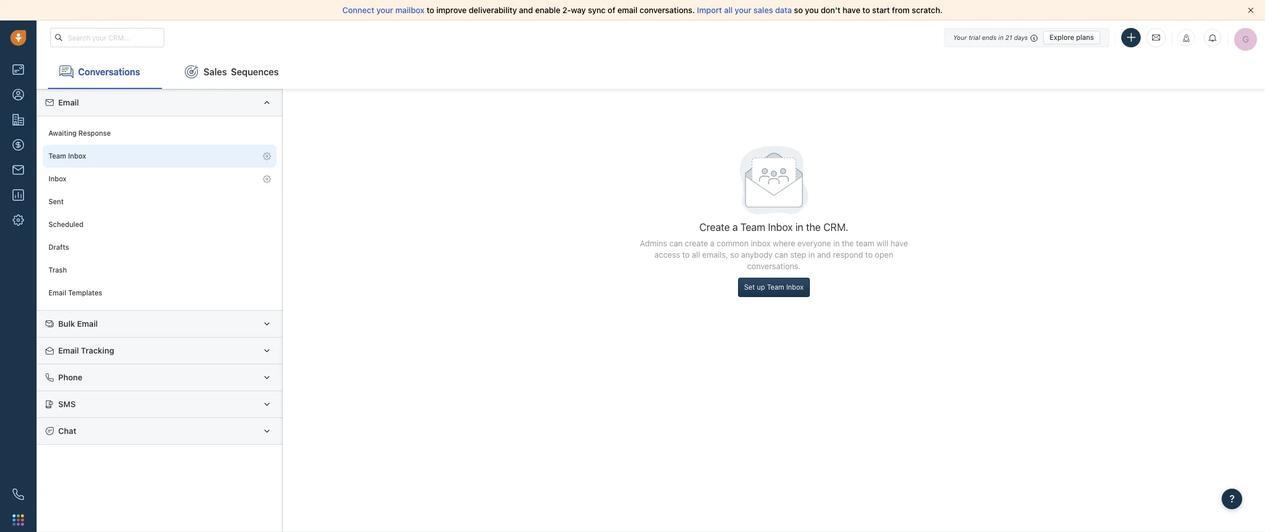 Task type: describe. For each thing, give the bounding box(es) containing it.
respond
[[833, 250, 863, 259]]

email
[[618, 5, 638, 15]]

phone
[[58, 373, 82, 382]]

set up team inbox button
[[738, 278, 810, 297]]

start
[[872, 5, 890, 15]]

0 horizontal spatial conversations.
[[640, 5, 695, 15]]

import all your sales data link
[[697, 5, 794, 15]]

import
[[697, 5, 722, 15]]

trash link
[[43, 259, 277, 282]]

days
[[1014, 33, 1028, 41]]

email for email tracking
[[58, 346, 79, 355]]

0 horizontal spatial can
[[670, 238, 683, 248]]

deliverability
[[469, 5, 517, 15]]

0 vertical spatial so
[[794, 5, 803, 15]]

common
[[717, 238, 749, 248]]

create
[[700, 221, 730, 233]]

send email image
[[1152, 33, 1160, 42]]

enable
[[535, 5, 561, 15]]

inbox inside create a team inbox in the crm. admins can create a common inbox where everyone in the team will have access to all emails, so anybody can step in and respond to open conversations.
[[768, 221, 793, 233]]

phone image
[[13, 489, 24, 500]]

scheduled link
[[43, 213, 277, 236]]

so inside create a team inbox in the crm. admins can create a common inbox where everyone in the team will have access to all emails, so anybody can step in and respond to open conversations.
[[730, 250, 739, 259]]

sales
[[204, 67, 227, 77]]

1 your from the left
[[377, 5, 393, 15]]

drafts
[[48, 243, 69, 252]]

awaiting
[[48, 129, 77, 138]]

Search your CRM... text field
[[50, 28, 164, 47]]

scheduled
[[48, 220, 83, 229]]

connect your mailbox link
[[343, 5, 427, 15]]

create a team inbox in the crm. admins can create a common inbox where everyone in the team will have access to all emails, so anybody can step in and respond to open conversations.
[[640, 221, 908, 271]]

drafts link
[[43, 236, 277, 259]]

team inbox
[[48, 152, 86, 161]]

sales sequences
[[204, 67, 279, 77]]

improve
[[436, 5, 467, 15]]

in left 21
[[999, 33, 1004, 41]]

to right mailbox
[[427, 5, 434, 15]]

0 horizontal spatial the
[[806, 221, 821, 233]]

1 horizontal spatial a
[[733, 221, 738, 233]]

sms
[[58, 399, 76, 409]]

in up everyone
[[796, 221, 804, 233]]

you
[[805, 5, 819, 15]]

to left start
[[863, 5, 870, 15]]

0 horizontal spatial team
[[48, 152, 66, 161]]

phone element
[[7, 483, 30, 506]]

emails,
[[702, 250, 728, 259]]

to down team on the top of the page
[[866, 250, 873, 259]]

your trial ends in 21 days
[[953, 33, 1028, 41]]

sales
[[754, 5, 773, 15]]

1 horizontal spatial can
[[775, 250, 788, 259]]

chat
[[58, 426, 76, 436]]

team for set
[[767, 283, 784, 291]]

sales sequences link
[[173, 55, 290, 89]]

plans
[[1076, 33, 1094, 41]]

email tracking
[[58, 346, 114, 355]]

inbox inside 'button'
[[786, 283, 804, 291]]

inbox link
[[43, 168, 277, 191]]

tracking
[[81, 346, 114, 355]]

awaiting response link
[[43, 122, 277, 145]]

1 horizontal spatial all
[[724, 5, 733, 15]]

in down everyone
[[809, 250, 815, 259]]



Task type: vqa. For each thing, say whether or not it's contained in the screenshot.
rightmost Web
no



Task type: locate. For each thing, give the bounding box(es) containing it.
what's new image
[[1183, 34, 1191, 42]]

team right "up"
[[767, 283, 784, 291]]

team
[[48, 152, 66, 161], [741, 221, 766, 233], [767, 283, 784, 291]]

email
[[58, 98, 79, 107], [48, 289, 66, 297], [77, 319, 98, 329], [58, 346, 79, 355]]

in down crm.
[[834, 238, 840, 248]]

2 your from the left
[[735, 5, 752, 15]]

0 vertical spatial team
[[48, 152, 66, 161]]

conversations
[[78, 67, 140, 77]]

team inside create a team inbox in the crm. admins can create a common inbox where everyone in the team will have access to all emails, so anybody can step in and respond to open conversations.
[[741, 221, 766, 233]]

email right bulk
[[77, 319, 98, 329]]

0 horizontal spatial and
[[519, 5, 533, 15]]

your
[[377, 5, 393, 15], [735, 5, 752, 15]]

1 horizontal spatial so
[[794, 5, 803, 15]]

team inbox link
[[43, 145, 277, 168]]

1 vertical spatial team
[[741, 221, 766, 233]]

and down everyone
[[817, 250, 831, 259]]

in
[[999, 33, 1004, 41], [796, 221, 804, 233], [834, 238, 840, 248], [809, 250, 815, 259]]

and left enable
[[519, 5, 533, 15]]

ends
[[982, 33, 997, 41]]

from
[[892, 5, 910, 15]]

of
[[608, 5, 616, 15]]

team for create
[[741, 221, 766, 233]]

1 horizontal spatial your
[[735, 5, 752, 15]]

have right don't
[[843, 5, 861, 15]]

21
[[1006, 33, 1012, 41]]

1 horizontal spatial conversations.
[[747, 261, 801, 271]]

anybody
[[741, 250, 773, 259]]

response
[[78, 129, 111, 138]]

connect your mailbox to improve deliverability and enable 2-way sync of email conversations. import all your sales data so you don't have to start from scratch.
[[343, 5, 943, 15]]

1 vertical spatial and
[[817, 250, 831, 259]]

team
[[856, 238, 875, 248]]

to down create
[[682, 250, 690, 259]]

trial
[[969, 33, 980, 41]]

inbox up sent
[[48, 175, 67, 183]]

0 vertical spatial the
[[806, 221, 821, 233]]

where
[[773, 238, 795, 248]]

sequences
[[231, 67, 279, 77]]

conversations. down anybody
[[747, 261, 801, 271]]

access
[[655, 250, 680, 259]]

1 vertical spatial can
[[775, 250, 788, 259]]

email up 'awaiting'
[[58, 98, 79, 107]]

all
[[724, 5, 733, 15], [692, 250, 700, 259]]

conversations.
[[640, 5, 695, 15], [747, 261, 801, 271]]

a up common
[[733, 221, 738, 233]]

0 vertical spatial have
[[843, 5, 861, 15]]

explore plans link
[[1044, 31, 1100, 44]]

2 horizontal spatial team
[[767, 283, 784, 291]]

a up emails,
[[710, 238, 715, 248]]

0 horizontal spatial your
[[377, 5, 393, 15]]

sync
[[588, 5, 606, 15]]

sent
[[48, 198, 64, 206]]

set up team inbox
[[744, 283, 804, 291]]

team up inbox
[[741, 221, 766, 233]]

email down trash
[[48, 289, 66, 297]]

and inside create a team inbox in the crm. admins can create a common inbox where everyone in the team will have access to all emails, so anybody can step in and respond to open conversations.
[[817, 250, 831, 259]]

0 horizontal spatial a
[[710, 238, 715, 248]]

0 horizontal spatial so
[[730, 250, 739, 259]]

team down 'awaiting'
[[48, 152, 66, 161]]

connect
[[343, 5, 374, 15]]

1 vertical spatial conversations.
[[747, 261, 801, 271]]

so left you
[[794, 5, 803, 15]]

1 vertical spatial a
[[710, 238, 715, 248]]

have
[[843, 5, 861, 15], [891, 238, 908, 248]]

1 vertical spatial the
[[842, 238, 854, 248]]

up
[[757, 283, 765, 291]]

can up access
[[670, 238, 683, 248]]

everyone
[[798, 238, 831, 248]]

1 horizontal spatial and
[[817, 250, 831, 259]]

your left mailbox
[[377, 5, 393, 15]]

inbox up where
[[768, 221, 793, 233]]

tab list
[[37, 55, 1265, 89]]

templates
[[68, 289, 102, 297]]

inbox
[[68, 152, 86, 161], [48, 175, 67, 183], [768, 221, 793, 233], [786, 283, 804, 291]]

inbox down awaiting response
[[68, 152, 86, 161]]

conversations. right email
[[640, 5, 695, 15]]

your left sales
[[735, 5, 752, 15]]

so down common
[[730, 250, 739, 259]]

don't
[[821, 5, 841, 15]]

inbox down "step"
[[786, 283, 804, 291]]

will
[[877, 238, 889, 248]]

mailbox
[[395, 5, 425, 15]]

inbox
[[751, 238, 771, 248]]

email templates
[[48, 289, 102, 297]]

the up 'respond'
[[842, 238, 854, 248]]

email for email
[[58, 98, 79, 107]]

explore plans
[[1050, 33, 1094, 41]]

conversations. inside create a team inbox in the crm. admins can create a common inbox where everyone in the team will have access to all emails, so anybody can step in and respond to open conversations.
[[747, 261, 801, 271]]

awaiting response
[[48, 129, 111, 138]]

a
[[733, 221, 738, 233], [710, 238, 715, 248]]

email up phone
[[58, 346, 79, 355]]

tab list containing conversations
[[37, 55, 1265, 89]]

set
[[744, 283, 755, 291]]

0 horizontal spatial have
[[843, 5, 861, 15]]

can
[[670, 238, 683, 248], [775, 250, 788, 259]]

0 vertical spatial can
[[670, 238, 683, 248]]

and
[[519, 5, 533, 15], [817, 250, 831, 259]]

so
[[794, 5, 803, 15], [730, 250, 739, 259]]

1 vertical spatial so
[[730, 250, 739, 259]]

create
[[685, 238, 708, 248]]

the up everyone
[[806, 221, 821, 233]]

0 vertical spatial all
[[724, 5, 733, 15]]

have inside create a team inbox in the crm. admins can create a common inbox where everyone in the team will have access to all emails, so anybody can step in and respond to open conversations.
[[891, 238, 908, 248]]

crm.
[[824, 221, 849, 233]]

data
[[775, 5, 792, 15]]

0 horizontal spatial all
[[692, 250, 700, 259]]

bulk email
[[58, 319, 98, 329]]

conversations link
[[48, 55, 162, 89]]

2-
[[563, 5, 571, 15]]

trash
[[48, 266, 67, 275]]

email for email templates
[[48, 289, 66, 297]]

your
[[953, 33, 967, 41]]

all right import at top
[[724, 5, 733, 15]]

2 vertical spatial team
[[767, 283, 784, 291]]

to
[[427, 5, 434, 15], [863, 5, 870, 15], [682, 250, 690, 259], [866, 250, 873, 259]]

1 horizontal spatial team
[[741, 221, 766, 233]]

explore
[[1050, 33, 1075, 41]]

sent link
[[43, 191, 277, 213]]

admins
[[640, 238, 667, 248]]

open
[[875, 250, 894, 259]]

1 horizontal spatial have
[[891, 238, 908, 248]]

0 vertical spatial a
[[733, 221, 738, 233]]

step
[[790, 250, 806, 259]]

scratch.
[[912, 5, 943, 15]]

0 vertical spatial and
[[519, 5, 533, 15]]

freshworks switcher image
[[13, 514, 24, 526]]

email templates link
[[43, 282, 277, 305]]

team inside 'button'
[[767, 283, 784, 291]]

way
[[571, 5, 586, 15]]

1 horizontal spatial the
[[842, 238, 854, 248]]

the
[[806, 221, 821, 233], [842, 238, 854, 248]]

can down where
[[775, 250, 788, 259]]

bulk
[[58, 319, 75, 329]]

close image
[[1248, 7, 1254, 13]]

have right will
[[891, 238, 908, 248]]

1 vertical spatial all
[[692, 250, 700, 259]]

all down create
[[692, 250, 700, 259]]

1 vertical spatial have
[[891, 238, 908, 248]]

all inside create a team inbox in the crm. admins can create a common inbox where everyone in the team will have access to all emails, so anybody can step in and respond to open conversations.
[[692, 250, 700, 259]]

0 vertical spatial conversations.
[[640, 5, 695, 15]]



